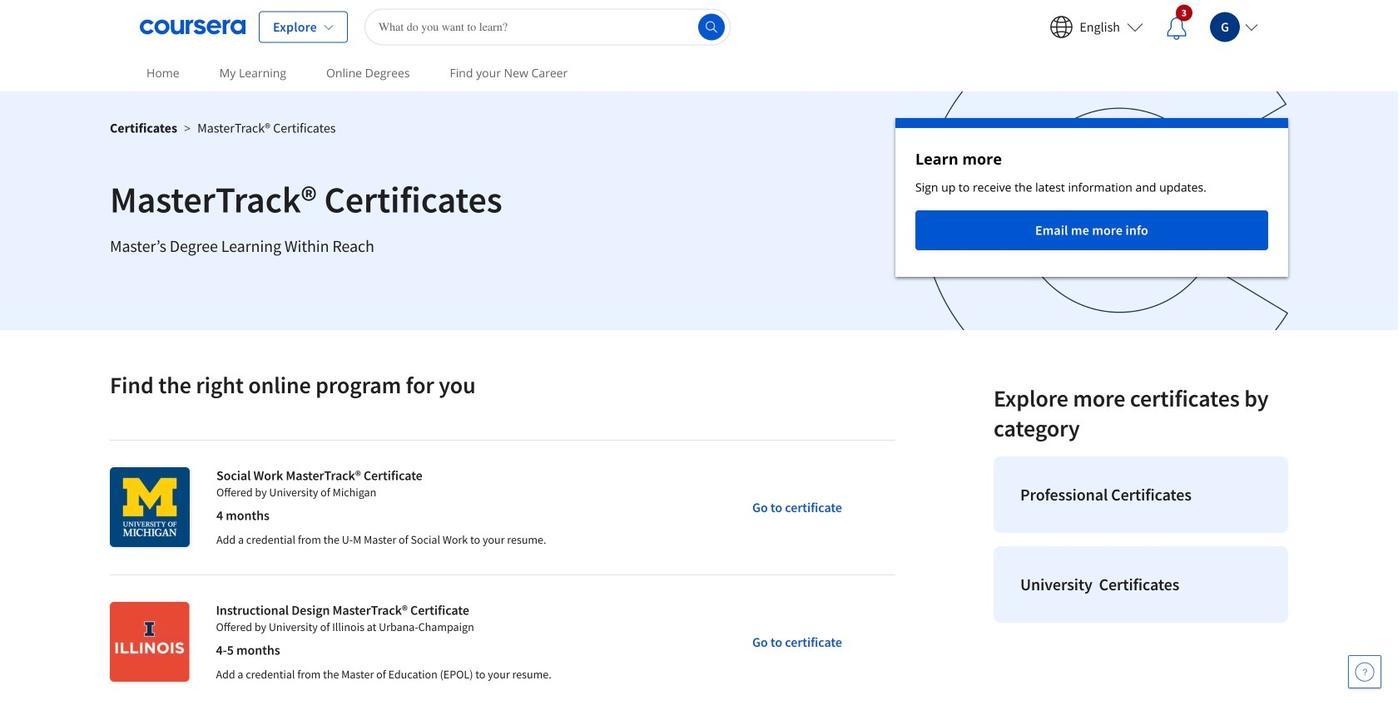 Task type: locate. For each thing, give the bounding box(es) containing it.
None search field
[[365, 9, 731, 45]]

What do you want to learn? text field
[[365, 9, 731, 45]]

status
[[896, 118, 1289, 277]]

university of illinois at urbana-champaign image
[[110, 603, 189, 683]]

help center image
[[1355, 663, 1375, 683]]

list
[[987, 450, 1295, 630]]



Task type: vqa. For each thing, say whether or not it's contained in the screenshot.
Help Center image
yes



Task type: describe. For each thing, give the bounding box(es) containing it.
university of michigan image
[[110, 468, 190, 548]]

coursera image
[[140, 14, 246, 40]]



